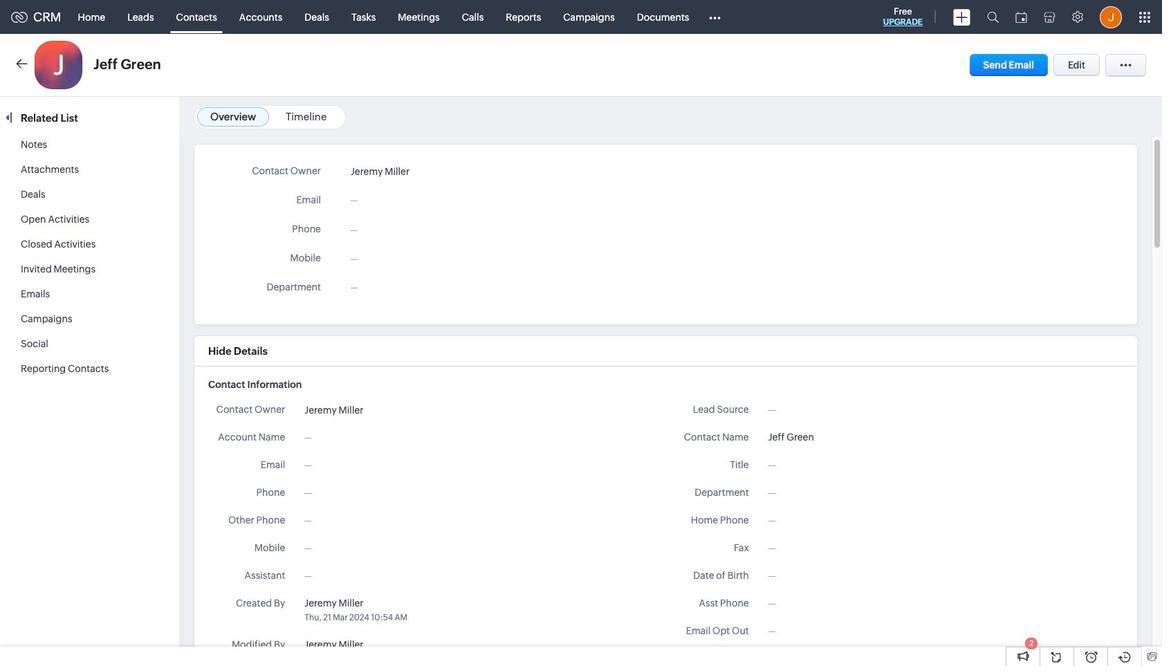Task type: locate. For each thing, give the bounding box(es) containing it.
calendar image
[[1016, 11, 1028, 22]]

Other Modules field
[[701, 6, 731, 28]]

create menu element
[[946, 0, 979, 34]]

logo image
[[11, 11, 28, 22]]

profile image
[[1101, 6, 1123, 28]]

search element
[[979, 0, 1008, 34]]



Task type: vqa. For each thing, say whether or not it's contained in the screenshot.
Host
no



Task type: describe. For each thing, give the bounding box(es) containing it.
profile element
[[1092, 0, 1131, 34]]

create menu image
[[954, 9, 971, 25]]

search image
[[988, 11, 1000, 23]]



